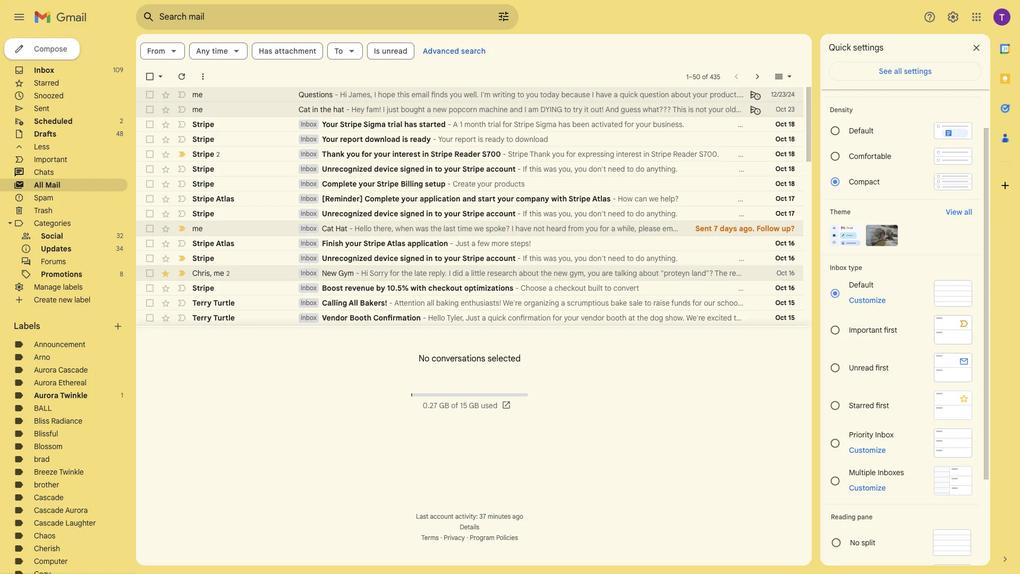 Task type: describe. For each thing, give the bounding box(es) containing it.
16 ﻿ from the left
[[670, 283, 670, 293]]

i up multifunction,
[[966, 90, 968, 99]]

- right "gym"
[[356, 268, 359, 278]]

33 ﻿ from the left
[[702, 283, 702, 293]]

1 horizontal spatial is
[[478, 134, 484, 144]]

inbox for row containing chris
[[301, 269, 317, 277]]

and up comes
[[909, 90, 922, 99]]

16 for just a few more steps! ‌ ‌ ‌ ‌ ‌ ‌ ‌ ‌ ‌ ‌ ‌ ‌ ‌ ‌ ‌ ‌ ‌ ‌ ‌ ‌ ‌ ‌ ‌ ‌ ‌ ‌ ‌ ‌ ‌ ‌ ‌ ‌ ‌ ‌ ‌ ‌ ‌ ‌ ‌ ‌ ‌ ‌ ‌ ‌ ‌ ‌ ‌ ‌ ‌ ‌ ‌ ‌ ‌ ‌ ‌ ‌ ‌ ‌ ‌ ‌ ‌ ‌ ‌ ‌ ‌ ‌ ‌ ‌ ‌ ‌ ‌ ‌ ‌ ‌ ‌ ‌ ‌ ‌ ‌ ‌ ‌ ‌ ‌ ‌ ‌ ‌ ‌ ‌ ‌
[[789, 239, 795, 247]]

announcement link
[[34, 340, 85, 349]]

35 ﻿ from the left
[[706, 283, 706, 293]]

aurora for aurora cascade
[[34, 365, 57, 375]]

1 horizontal spatial can
[[988, 105, 1000, 114]]

anything. for oct 16
[[647, 254, 678, 263]]

unrecognized for oct 16
[[322, 254, 372, 263]]

used
[[481, 401, 498, 410]]

18 for if this was you, you don't need to do anything. ‌ ‌ ‌ ‌ ‌ ‌ ‌ ‌ ‌ ‌ ‌ ‌ ‌ ‌ ‌ ‌ ‌ ‌ ‌ ‌ ‌ ‌ ‌ ‌ ‌ ‌ ‌ ‌ ‌ ‌ ‌ ‌ ‌ ‌ ‌ ‌ ‌ ‌ ‌ ‌ ‌ ‌ ‌ ‌ ‌ ‌ ‌ ‌ ‌ ‌ ‌ ‌ ‌ ‌ ‌ ‌ ‌ ‌ ‌ ‌ ‌ ‌ ‌ ‌ ‌ ‌ ‌ ‌ ‌ ‌ ‌ ‌ ‌ ‌ ‌
[[789, 165, 795, 173]]

drafts link
[[34, 129, 56, 139]]

have up board!
[[787, 298, 803, 308]]

109
[[113, 66, 123, 74]]

terry for vendor booth confirmation
[[192, 313, 212, 323]]

know
[[751, 224, 768, 233]]

36 ﻿ from the left
[[708, 283, 708, 293]]

- down last
[[450, 239, 454, 248]]

1 vertical spatial with
[[551, 194, 567, 204]]

- right hat
[[349, 224, 353, 233]]

theme
[[830, 208, 851, 216]]

on
[[775, 313, 783, 323]]

cascade for cascade link
[[34, 493, 64, 502]]

just for tyler,
[[466, 313, 480, 323]]

account down inbox finish your stripe atlas application - just a few more steps! ‌ ‌ ‌ ‌ ‌ ‌ ‌ ‌ ‌ ‌ ‌ ‌ ‌ ‌ ‌ ‌ ‌ ‌ ‌ ‌ ‌ ‌ ‌ ‌ ‌ ‌ ‌ ‌ ‌ ‌ ‌ ‌ ‌ ‌ ‌ ‌ ‌ ‌ ‌ ‌ ‌ ‌ ‌ ‌ ‌ ‌ ‌ ‌ ‌ ‌ ‌ ‌ ‌ ‌ ‌ ‌ ‌ ‌ ‌ ‌ ‌ ‌ ‌ ‌ ‌ ‌ ‌ ‌ ‌ ‌ ‌ ‌ ‌ ‌ ‌ ‌ ‌ ‌ ‌ ‌ ‌ ‌ ‌ ‌ ‌ ‌ ‌ ‌ ‌ at the top of page
[[486, 254, 516, 263]]

1 little from the left
[[471, 268, 486, 278]]

1 interest from the left
[[393, 149, 421, 159]]

0 horizontal spatial with
[[411, 283, 427, 293]]

to left convert
[[605, 283, 612, 293]]

your down 1 50 of 435 at the right top of page
[[693, 90, 708, 99]]

turtle for calling
[[213, 298, 235, 308]]

promotions
[[41, 270, 82, 279]]

labels
[[14, 321, 40, 332]]

atlas up chris , me 2
[[216, 239, 234, 248]]

"proteyn
[[661, 268, 690, 278]]

hat
[[336, 224, 348, 233]]

50
[[693, 73, 701, 81]]

you right gym,
[[588, 268, 600, 278]]

7
[[714, 224, 718, 233]]

0 horizontal spatial can
[[635, 194, 647, 204]]

1 horizontal spatial we
[[649, 194, 659, 204]]

1 horizontal spatial are
[[757, 268, 768, 278]]

1 for 1 50 of 435
[[687, 73, 689, 81]]

- left how
[[613, 194, 616, 204]]

45 ﻿ from the left
[[725, 283, 725, 293]]

2 horizontal spatial are
[[784, 224, 795, 233]]

0 vertical spatial more
[[825, 90, 843, 99]]

13 ﻿ from the left
[[664, 283, 664, 293]]

6 ﻿ from the left
[[651, 283, 651, 293]]

71 ﻿ from the left
[[775, 283, 775, 293]]

to right writing
[[518, 90, 524, 99]]

15 row from the top
[[136, 296, 1015, 310]]

s700.
[[699, 149, 719, 159]]

oct 15 for have
[[776, 299, 795, 307]]

customize button for priority inbox
[[843, 444, 893, 456]]

was up the inbox boost revenue by 10.5% with checkout optimizations - choose a checkout built to convert ﻿ ﻿ ﻿ ﻿ ﻿ ﻿ ﻿ ﻿ ﻿ ﻿ ﻿ ﻿ ﻿ ﻿ ﻿ ﻿ ﻿ ﻿ ﻿ ﻿ ﻿ ﻿ ﻿ ﻿ ﻿ ﻿ ﻿ ﻿ ﻿ ﻿ ﻿ ﻿ ﻿ ﻿ ﻿ ﻿ ﻿ ﻿ ﻿ ﻿ ﻿ ﻿ ﻿ ﻿ ﻿ ﻿ ﻿ ﻿ ﻿ ﻿ ﻿ ﻿ ﻿ ﻿ ﻿ ﻿ ﻿ ﻿ ﻿ ﻿ ﻿ ﻿ ﻿ ﻿ ﻿ ﻿ ﻿ ﻿ ﻿ ﻿ ﻿ ﻿ ﻿ ﻿ ﻿ ﻿ ﻿ ﻿ ﻿ ﻿ ﻿ ﻿ ﻿
[[544, 254, 557, 263]]

trash link
[[34, 206, 53, 215]]

1 horizontal spatial new
[[433, 105, 447, 114]]

snoozed
[[34, 91, 64, 100]]

inbox for 14th row from the bottom of the no conversations selected main content
[[301, 120, 317, 128]]

i right spoke?
[[512, 224, 514, 233]]

2 checkout from the left
[[555, 283, 586, 293]]

when
[[396, 224, 414, 233]]

display density element
[[830, 106, 973, 114]]

stripe atlas for [reminder]
[[192, 194, 234, 204]]

setup
[[425, 179, 446, 189]]

2 interest from the left
[[617, 149, 642, 159]]

2 download from the left
[[515, 134, 548, 144]]

2 trial from the left
[[488, 120, 501, 129]]

inbox for 1st row from the bottom
[[301, 314, 317, 322]]

customize button for multiple inboxes
[[843, 481, 893, 494]]

and left start
[[463, 194, 476, 204]]

2 · from the left
[[467, 534, 468, 542]]

cherish link
[[34, 544, 60, 553]]

15 ﻿ from the left
[[668, 283, 668, 293]]

1 horizontal spatial hi
[[361, 268, 368, 278]]

74 ﻿ from the left
[[780, 283, 780, 293]]

sale
[[629, 298, 643, 308]]

up
[[944, 298, 953, 308]]

device for oct 16
[[374, 254, 398, 263]]

1 machine from the left
[[479, 105, 508, 114]]

attachment
[[275, 46, 317, 56]]

i left just
[[383, 105, 385, 114]]

gym,
[[570, 268, 586, 278]]

reading pane element
[[831, 513, 972, 521]]

12 row from the top
[[136, 251, 821, 266]]

inbox finish your stripe atlas application - just a few more steps! ‌ ‌ ‌ ‌ ‌ ‌ ‌ ‌ ‌ ‌ ‌ ‌ ‌ ‌ ‌ ‌ ‌ ‌ ‌ ‌ ‌ ‌ ‌ ‌ ‌ ‌ ‌ ‌ ‌ ‌ ‌ ‌ ‌ ‌ ‌ ‌ ‌ ‌ ‌ ‌ ‌ ‌ ‌ ‌ ‌ ‌ ‌ ‌ ‌ ‌ ‌ ‌ ‌ ‌ ‌ ‌ ‌ ‌ ‌ ‌ ‌ ‌ ‌ ‌ ‌ ‌ ‌ ‌ ‌ ‌ ‌ ‌ ‌ ‌ ‌ ‌ ‌ ‌ ‌ ‌ ‌ ‌ ‌ ‌ ‌ ‌ ‌ ‌ ‌
[[301, 239, 701, 248]]

toggle split pane mode image
[[774, 71, 785, 82]]

to right sale
[[645, 298, 652, 308]]

inbox for fourth row
[[301, 135, 317, 143]]

terry turtle for calling
[[192, 298, 235, 308]]

1 gb from the left
[[439, 401, 450, 410]]

reviews
[[730, 268, 755, 278]]

oct 16 for hi sorry for the late reply. i did a little research about the new gym, you are talking about "proteyn land"? the reviews are a little scary... it seems the gym was built where a chemical
[[777, 269, 795, 277]]

you down inbox your stripe sigma trial has started - a 1 month trial for stripe sigma has been activated for your business. ‌ ‌ ‌ ‌ ‌ ‌ ‌ ‌ ‌ ‌ ‌ ‌ ‌ ‌ ‌ ‌ ‌ ‌ ‌ ‌ ‌ ‌ ‌ ‌ ‌ ‌ ‌ ‌ ‌ ‌ ‌ ‌ ‌ ‌ ‌ ‌ ‌ ‌ ‌ ‌ ‌ ‌ ‌ ‌ ‌ ‌ ‌ ‌ ‌ ‌ ‌ ‌ ‌ ‌ ‌ ‌ ‌ ‌ ‌ ‌ ‌ ‌ ‌ ‌ ‌
[[553, 149, 565, 159]]

2 signed from the top
[[400, 209, 424, 218]]

for down the guess
[[625, 120, 634, 129]]

a right where
[[932, 268, 936, 278]]

16 for choose a checkout built to convert ﻿ ﻿ ﻿ ﻿ ﻿ ﻿ ﻿ ﻿ ﻿ ﻿ ﻿ ﻿ ﻿ ﻿ ﻿ ﻿ ﻿ ﻿ ﻿ ﻿ ﻿ ﻿ ﻿ ﻿ ﻿ ﻿ ﻿ ﻿ ﻿ ﻿ ﻿ ﻿ ﻿ ﻿ ﻿ ﻿ ﻿ ﻿ ﻿ ﻿ ﻿ ﻿ ﻿ ﻿ ﻿ ﻿ ﻿ ﻿ ﻿ ﻿ ﻿ ﻿ ﻿ ﻿ ﻿ ﻿ ﻿ ﻿ ﻿ ﻿ ﻿ ﻿ ﻿ ﻿ ﻿ ﻿ ﻿ ﻿ ﻿ ﻿ ﻿ ﻿ ﻿ ﻿ ﻿ ﻿ ﻿ ﻿ ﻿ ﻿ ﻿ ﻿ ﻿
[[789, 284, 795, 292]]

- up confirmation
[[389, 298, 393, 308]]

new inside manage labels create new label
[[59, 295, 72, 305]]

a up and
[[614, 90, 618, 99]]

month
[[465, 120, 486, 129]]

chemical
[[938, 268, 968, 278]]

delectable
[[822, 298, 857, 308]]

1 vertical spatial make
[[997, 298, 1015, 308]]

brad link
[[34, 455, 50, 464]]

aurora for aurora twinkle
[[34, 391, 58, 400]]

inbox complete your stripe billing setup - create your products ‌ ‌ ‌ ‌ ‌ ‌ ‌ ‌ ‌ ‌ ‌ ‌ ‌ ‌ ‌ ‌ ‌ ‌ ‌ ‌ ‌ ‌ ‌ ‌ ‌ ‌ ‌ ‌ ‌ ‌ ‌ ‌ ‌ ‌ ‌ ‌ ‌ ‌ ‌ ‌ ‌ ‌ ‌ ‌ ‌ ‌ ‌ ‌ ‌ ‌ ‌ ‌ ‌ ‌ ‌ ‌ ‌ ‌ ‌ ‌ ‌ ‌ ‌ ‌ ‌ ‌ ‌ ‌ ‌ ‌ ‌ ‌ ‌ ‌ ‌ ‌ ‌ ‌ ‌ ‌ ‌ ‌ ‌ ‌ ‌ ‌ ‌ ‌ ‌ ‌
[[301, 179, 697, 189]]

have up out!
[[596, 90, 612, 99]]

bakers!
[[360, 298, 387, 308]]

where
[[909, 268, 930, 278]]

old-
[[726, 105, 740, 114]]

oct 16 for choose a checkout built to convert ﻿ ﻿ ﻿ ﻿ ﻿ ﻿ ﻿ ﻿ ﻿ ﻿ ﻿ ﻿ ﻿ ﻿ ﻿ ﻿ ﻿ ﻿ ﻿ ﻿ ﻿ ﻿ ﻿ ﻿ ﻿ ﻿ ﻿ ﻿ ﻿ ﻿ ﻿ ﻿ ﻿ ﻿ ﻿ ﻿ ﻿ ﻿ ﻿ ﻿ ﻿ ﻿ ﻿ ﻿ ﻿ ﻿ ﻿ ﻿ ﻿ ﻿ ﻿ ﻿ ﻿ ﻿ ﻿ ﻿ ﻿ ﻿ ﻿ ﻿ ﻿ ﻿ ﻿ ﻿ ﻿ ﻿ ﻿ ﻿ ﻿ ﻿ ﻿ ﻿ ﻿ ﻿ ﻿ ﻿ ﻿ ﻿ ﻿ ﻿ ﻿ ﻿ ﻿
[[776, 284, 795, 292]]

- right hat in the left top of the page
[[346, 105, 350, 114]]

- up hat in the left top of the page
[[335, 90, 338, 99]]

account up the inbox complete your stripe billing setup - create your products ‌ ‌ ‌ ‌ ‌ ‌ ‌ ‌ ‌ ‌ ‌ ‌ ‌ ‌ ‌ ‌ ‌ ‌ ‌ ‌ ‌ ‌ ‌ ‌ ‌ ‌ ‌ ‌ ‌ ‌ ‌ ‌ ‌ ‌ ‌ ‌ ‌ ‌ ‌ ‌ ‌ ‌ ‌ ‌ ‌ ‌ ‌ ‌ ‌ ‌ ‌ ‌ ‌ ‌ ‌ ‌ ‌ ‌ ‌ ‌ ‌ ‌ ‌ ‌ ‌ ‌ ‌ ‌ ‌ ‌ ‌ ‌ ‌ ‌ ‌ ‌ ‌ ‌ ‌ ‌ ‌ ‌ ‌ ‌ ‌ ‌ ‌ ‌ ‌ ‌
[[486, 164, 516, 174]]

help?
[[661, 194, 679, 204]]

1 download from the left
[[365, 134, 400, 144]]

1 vertical spatial complete
[[365, 194, 400, 204]]

16 row from the top
[[136, 310, 854, 325]]

all for view
[[965, 207, 973, 217]]

a right up
[[954, 298, 959, 308]]

heard
[[547, 224, 566, 233]]

contributions.
[[859, 298, 906, 308]]

to
[[335, 46, 343, 56]]

68 ﻿ from the left
[[769, 283, 769, 293]]

i up out!
[[592, 90, 594, 99]]

land"?
[[692, 268, 714, 278]]

1 horizontal spatial hello
[[428, 313, 445, 323]]

1 reader from the left
[[455, 149, 481, 159]]

all inside labels navigation
[[34, 180, 43, 190]]

2 vertical spatial 15
[[460, 401, 467, 410]]

9 ﻿ from the left
[[657, 283, 657, 293]]

41 ﻿ from the left
[[718, 283, 718, 293]]

announcement
[[34, 340, 85, 349]]

1 horizontal spatial cat
[[322, 224, 334, 233]]

at
[[629, 313, 635, 323]]

inbox for 12th row from the bottom
[[301, 150, 317, 158]]

and right storm
[[982, 298, 995, 308]]

important link
[[34, 155, 67, 164]]

it
[[585, 105, 589, 114]]

11 ﻿ from the left
[[660, 283, 660, 293]]

0 vertical spatial we're
[[503, 298, 522, 308]]

privacy link
[[444, 534, 465, 542]]

to down setup
[[435, 209, 442, 218]]

fam!
[[366, 105, 381, 114]]

scheduled link
[[34, 116, 73, 126]]

inbox for 12th row from the top
[[301, 254, 317, 262]]

questions - hi james, i hope this email finds you well. i'm writing to you today because i have a quick question about your product. i'm interested in learning more about the features and pricing, and i
[[299, 90, 968, 99]]

dying
[[541, 105, 563, 114]]

this for 12th row from the top
[[530, 254, 542, 263]]

0 vertical spatial application
[[420, 194, 461, 204]]

1 horizontal spatial we're
[[687, 313, 706, 323]]

inbox for tenth row from the top of the no conversations selected main content
[[301, 224, 317, 232]]

5 row from the top
[[136, 147, 851, 162]]

out!
[[591, 105, 604, 114]]

oct 18 for if this was you, you don't need to do anything. ‌ ‌ ‌ ‌ ‌ ‌ ‌ ‌ ‌ ‌ ‌ ‌ ‌ ‌ ‌ ‌ ‌ ‌ ‌ ‌ ‌ ‌ ‌ ‌ ‌ ‌ ‌ ‌ ‌ ‌ ‌ ‌ ‌ ‌ ‌ ‌ ‌ ‌ ‌ ‌ ‌ ‌ ‌ ‌ ‌ ‌ ‌ ‌ ‌ ‌ ‌ ‌ ‌ ‌ ‌ ‌ ‌ ‌ ‌ ‌ ‌ ‌ ‌ ‌ ‌ ‌ ‌ ‌ ‌ ‌ ‌ ‌ ‌ ‌ ‌
[[776, 165, 795, 173]]

ball
[[34, 403, 52, 413]]

blissful link
[[34, 429, 58, 439]]

for up 10.5%
[[390, 268, 400, 278]]

0 horizontal spatial built
[[588, 283, 603, 293]]

ethereal
[[58, 378, 87, 388]]

chaos
[[34, 531, 55, 541]]

blissful
[[34, 429, 58, 439]]

you down the inbox [reminder] complete your application and start your company with stripe atlas - how can we help? ‌ ‌ ‌ ‌ ‌ ‌ ‌ ‌ ‌ ‌ ‌ ‌ ‌ ‌ ‌ ‌ ‌ ‌ ‌ ‌ ‌ ‌ ‌ ‌ ‌ ‌ ‌ ‌ ‌ ‌ ‌ ‌ ‌ ‌ ‌ ‌ ‌ ‌ ‌ ‌ ‌ ‌ ‌ ‌ ‌ ‌ ‌ ‌ ‌ ‌ ‌ ‌ ‌ ‌ ‌ ‌ ‌ ‌ ‌ ‌ ‌ ‌ ‌ ‌ ‌ ‌ ‌ ‌ ‌ ‌ ‌ ‌ ‌ ‌ ‌ ‌ ‌ ‌ ‌ ‌ ‌ ‌ ‌ ‌ ‌ ‌ ‌ ‌ ‌ ‌ ‌ ‌
[[575, 209, 587, 218]]

about up cat in the hat - hey fam! i just bought a new popcorn machine and i am dying to try it out! and guess what??? this is not your old-boring popcorn machine! nope! this machine comes with multifunction, i can make
[[671, 90, 691, 99]]

1 vertical spatial application
[[408, 239, 448, 248]]

your for your report download is ready
[[322, 134, 338, 144]]

it
[[818, 268, 822, 278]]

- right setup
[[448, 179, 451, 189]]

25 ﻿ from the left
[[687, 283, 687, 293]]

was right when
[[416, 224, 429, 233]]

24 ﻿ from the left
[[685, 283, 685, 293]]

in down what???
[[644, 149, 650, 159]]

2 row from the top
[[136, 102, 1021, 117]]

to right love
[[778, 298, 785, 308]]

50 ﻿ from the left
[[735, 283, 735, 293]]

14 ﻿ from the left
[[666, 283, 666, 293]]

inbox for sixth row from the top
[[301, 165, 317, 173]]

- down attention
[[423, 313, 426, 323]]

1 ready from the left
[[410, 134, 431, 144]]

if for oct 18
[[523, 164, 528, 174]]

for left the our
[[693, 298, 702, 308]]

enthusiasts!
[[461, 298, 502, 308]]

the left late
[[402, 268, 413, 278]]

81 ﻿ from the left
[[794, 283, 794, 293]]

in down questions
[[312, 105, 318, 114]]

0 horizontal spatial settings
[[854, 43, 884, 53]]

1 vertical spatial more
[[492, 239, 509, 248]]

0 horizontal spatial email
[[412, 90, 430, 99]]

79 ﻿ from the left
[[790, 283, 790, 293]]

1 oct 17 from the top
[[776, 195, 795, 203]]

9 row from the top
[[136, 206, 821, 221]]

43 ﻿ from the left
[[721, 283, 721, 293]]

aurora for aurora ethereal
[[34, 378, 57, 388]]

55 ﻿ from the left
[[744, 283, 744, 293]]

1 checkout from the left
[[428, 283, 463, 293]]

2 you, from the top
[[559, 209, 573, 218]]

0 vertical spatial hi
[[340, 90, 347, 99]]

a left while,
[[612, 224, 616, 233]]

no for no split
[[851, 538, 860, 548]]

priority
[[849, 430, 874, 439]]

you up gym,
[[575, 254, 587, 263]]

create inside manage labels create new label
[[34, 295, 57, 305]]

starred for starred link
[[34, 78, 59, 88]]

machine!
[[794, 105, 825, 114]]

sent for sent 7 days ago. follow up?
[[696, 224, 712, 233]]

aurora up laughter at bottom left
[[65, 506, 88, 515]]

58 ﻿ from the left
[[750, 283, 750, 293]]

inbox for ninth row
[[301, 209, 317, 217]]

your down the guess
[[636, 120, 651, 129]]

to up how
[[627, 164, 634, 174]]

for left while,
[[600, 224, 610, 233]]

ago.
[[739, 224, 755, 233]]

a down enthusiasts!
[[482, 313, 486, 323]]

32 ﻿ from the left
[[700, 283, 700, 293]]

has scheduled message image for your
[[751, 104, 761, 115]]

you up am
[[526, 90, 539, 99]]

2 little from the left
[[776, 268, 790, 278]]

see all settings button
[[829, 62, 982, 81]]

0 horizontal spatial quick
[[488, 313, 506, 323]]

18 for a 1 month trial for stripe sigma has been activated for your business. ‌ ‌ ‌ ‌ ‌ ‌ ‌ ‌ ‌ ‌ ‌ ‌ ‌ ‌ ‌ ‌ ‌ ‌ ‌ ‌ ‌ ‌ ‌ ‌ ‌ ‌ ‌ ‌ ‌ ‌ ‌ ‌ ‌ ‌ ‌ ‌ ‌ ‌ ‌ ‌ ‌ ‌ ‌ ‌ ‌ ‌ ‌ ‌ ‌ ‌ ‌ ‌ ‌ ‌ ‌ ‌ ‌ ‌ ‌ ‌ ‌ ‌ ‌ ‌ ‌
[[789, 120, 795, 128]]

0 horizontal spatial are
[[602, 268, 613, 278]]

65 ﻿ from the left
[[763, 283, 763, 293]]

choose
[[521, 283, 547, 293]]

8 ﻿ from the left
[[655, 283, 655, 293]]

2 reader from the left
[[674, 149, 698, 159]]

11 row from the top
[[136, 236, 804, 251]]

you right know
[[770, 224, 783, 233]]

have up 'steps!'
[[516, 224, 532, 233]]

blossom link
[[34, 442, 63, 451]]

breeze twinkle link
[[34, 467, 84, 477]]

inbox for 2nd row from the bottom of the no conversations selected main content
[[301, 299, 317, 307]]

this for ninth row
[[530, 209, 542, 218]]

34 ﻿ from the left
[[704, 283, 704, 293]]

10 ﻿ from the left
[[659, 283, 659, 293]]

a right choose
[[549, 283, 553, 293]]

privacy
[[444, 534, 465, 542]]

was up heard
[[544, 209, 557, 218]]

theme element
[[830, 207, 851, 217]]

in down setup
[[426, 209, 433, 218]]

first for unread first
[[876, 363, 889, 372]]

don't for oct 18
[[589, 164, 606, 174]]

the left features
[[866, 90, 878, 99]]

0 horizontal spatial not
[[534, 224, 545, 233]]

4 row from the top
[[136, 132, 804, 147]]

,
[[210, 268, 212, 278]]

1 horizontal spatial email
[[663, 224, 681, 233]]

your down billing
[[402, 194, 418, 204]]

cascade up ethereal at the bottom left of the page
[[58, 365, 88, 375]]

for down 'fam!'
[[362, 149, 372, 159]]

to up while,
[[627, 209, 634, 218]]

75 ﻿ from the left
[[782, 283, 782, 293]]

atlas down stripe 2 on the left top of page
[[216, 194, 234, 204]]

a right did
[[465, 268, 469, 278]]

15 for on
[[789, 314, 795, 322]]

2 sigma from the left
[[536, 120, 557, 129]]

i left 'hope' on the left
[[374, 90, 376, 99]]

2 machine from the left
[[864, 105, 893, 114]]

inbox type element
[[830, 264, 973, 272]]

inbox for 9th row from the bottom of the no conversations selected main content
[[301, 195, 317, 203]]

time inside popup button
[[212, 46, 228, 56]]

and left let
[[713, 224, 726, 233]]

in up 23
[[788, 90, 794, 99]]

oct 18 for a 1 month trial for stripe sigma has been activated for your business. ‌ ‌ ‌ ‌ ‌ ‌ ‌ ‌ ‌ ‌ ‌ ‌ ‌ ‌ ‌ ‌ ‌ ‌ ‌ ‌ ‌ ‌ ‌ ‌ ‌ ‌ ‌ ‌ ‌ ‌ ‌ ‌ ‌ ‌ ‌ ‌ ‌ ‌ ‌ ‌ ‌ ‌ ‌ ‌ ‌ ‌ ‌ ‌ ‌ ‌ ‌ ‌ ‌ ‌ ‌ ‌ ‌ ‌ ‌ ‌ ‌ ‌ ‌ ‌ ‌
[[776, 120, 795, 128]]

2 report from the left
[[455, 134, 476, 144]]

17 ﻿ from the left
[[672, 283, 672, 293]]

anything. for oct 18
[[647, 164, 678, 174]]

have down we'd
[[743, 313, 759, 323]]

inbox new gym - hi sorry for the late reply. i did a little research about the new gym, you are talking about "proteyn land"? the reviews are a little scary... it seems the gym was built where a chemical
[[301, 268, 968, 278]]

scrumptious
[[567, 298, 609, 308]]

37 ﻿ from the left
[[710, 283, 710, 293]]

need for oct 16
[[608, 254, 625, 263]]

- right the s700 on the left top
[[503, 149, 506, 159]]

your up [reminder]
[[359, 179, 375, 189]]

i left am
[[525, 105, 527, 114]]

48 ﻿ from the left
[[731, 283, 731, 293]]

the up the inbox boost revenue by 10.5% with checkout optimizations - choose a checkout built to convert ﻿ ﻿ ﻿ ﻿ ﻿ ﻿ ﻿ ﻿ ﻿ ﻿ ﻿ ﻿ ﻿ ﻿ ﻿ ﻿ ﻿ ﻿ ﻿ ﻿ ﻿ ﻿ ﻿ ﻿ ﻿ ﻿ ﻿ ﻿ ﻿ ﻿ ﻿ ﻿ ﻿ ﻿ ﻿ ﻿ ﻿ ﻿ ﻿ ﻿ ﻿ ﻿ ﻿ ﻿ ﻿ ﻿ ﻿ ﻿ ﻿ ﻿ ﻿ ﻿ ﻿ ﻿ ﻿ ﻿ ﻿ ﻿ ﻿ ﻿ ﻿ ﻿ ﻿ ﻿ ﻿ ﻿ ﻿ ﻿ ﻿ ﻿ ﻿ ﻿ ﻿ ﻿ ﻿ ﻿ ﻿ ﻿ ﻿ ﻿ ﻿ ﻿ ﻿
[[541, 268, 552, 278]]

1 vertical spatial we
[[474, 224, 484, 233]]

cascade laughter link
[[34, 518, 96, 528]]

signed for oct 16
[[400, 254, 424, 263]]

products
[[495, 179, 525, 189]]

forums
[[41, 257, 66, 266]]

0 vertical spatial quick
[[620, 90, 638, 99]]

blossom
[[34, 442, 63, 451]]

create new label link
[[34, 295, 91, 305]]

about up density
[[845, 90, 865, 99]]

twinkle for breeze twinkle
[[59, 467, 84, 477]]

steps!
[[511, 239, 531, 248]]

main menu image
[[13, 11, 26, 23]]

your down products
[[498, 194, 514, 204]]

activity:
[[455, 512, 478, 520]]

- down 'steps!'
[[518, 254, 521, 263]]

42 ﻿ from the left
[[720, 283, 720, 293]]

2 horizontal spatial new
[[554, 268, 568, 278]]

for left expressing
[[566, 149, 576, 159]]

comfortable
[[849, 152, 892, 161]]

our
[[704, 298, 716, 308]]

you right the from
[[586, 224, 598, 233]]

2 inside labels navigation
[[120, 117, 123, 125]]

a right reviews
[[770, 268, 774, 278]]

about right talking
[[639, 268, 659, 278]]

2 do from the top
[[636, 209, 645, 218]]

you down hey
[[347, 149, 360, 159]]

program policies link
[[470, 534, 518, 542]]

19 ﻿ from the left
[[676, 283, 676, 293]]

spam
[[34, 193, 53, 203]]

0 horizontal spatial cat
[[299, 105, 311, 114]]

and up multifunction,
[[951, 90, 964, 99]]

for down the organizing at the bottom of page
[[553, 313, 562, 323]]

your up did
[[444, 254, 461, 263]]

booth
[[607, 313, 627, 323]]

the left last
[[431, 224, 442, 233]]

59 ﻿ from the left
[[752, 283, 752, 293]]

search mail image
[[139, 7, 158, 27]]

quick settings
[[829, 43, 884, 53]]

has scheduled message image for learning
[[751, 89, 761, 100]]

3 oct 18 from the top
[[776, 150, 795, 158]]

a up inbox vendor booth confirmation - hello tyler, just a quick confirmation for your vendor booth at the dog show. we're excited to have you on board! thanks, terry
[[561, 298, 565, 308]]

0 vertical spatial built
[[893, 268, 907, 278]]

1 bake from the left
[[611, 298, 627, 308]]

time inside row
[[458, 224, 473, 233]]

76 ﻿ from the left
[[784, 283, 784, 293]]

was down the inbox thank you for your interest in stripe reader s700 - stripe thank you for expressing interest in stripe reader s700. ‌ ‌ ‌ ‌ ‌ ‌ ‌ ‌ ‌ ‌ ‌ ‌ ‌ ‌ ‌ ‌ ‌ ‌ ‌ ‌ ‌ ‌ ‌ ‌ ‌ ‌ ‌ ‌ ‌ ‌ ‌ ‌ ‌ ‌ ‌ ‌ ‌ ‌ ‌ ‌ ‌ ‌ ‌ ‌ ‌ ‌ ‌ ‌ ‌ ‌ ‌ ‌ ‌ ‌ ‌ ‌ ‌ ‌ ‌ ‌ ‌ ‌ ‌ ‌ ‌ ‌ ‌ ‌ ‌
[[544, 164, 557, 174]]

categories link
[[34, 218, 71, 228]]

row containing chris
[[136, 266, 968, 281]]

46 ﻿ from the left
[[727, 283, 727, 293]]

your down 'fam!'
[[374, 149, 391, 159]]

the left hat in the left top of the page
[[320, 105, 331, 114]]

77 ﻿ from the left
[[786, 283, 786, 293]]

your left vendor
[[564, 313, 579, 323]]

less button
[[0, 140, 128, 153]]

what???
[[643, 105, 671, 114]]

the right the at
[[637, 313, 649, 323]]

in down started
[[423, 149, 429, 159]]

0 vertical spatial make
[[1002, 105, 1020, 114]]

80 ﻿ from the left
[[792, 283, 792, 293]]

your left the old-
[[709, 105, 724, 114]]

1 i'm from the left
[[481, 90, 491, 99]]

do for oct 18
[[636, 164, 645, 174]]

sorry
[[370, 268, 388, 278]]

1 horizontal spatial 1
[[460, 120, 463, 129]]

research
[[488, 268, 517, 278]]



Task type: locate. For each thing, give the bounding box(es) containing it.
2 inside stripe 2
[[216, 150, 220, 158]]

None checkbox
[[145, 104, 155, 115], [145, 119, 155, 130], [145, 149, 155, 159], [145, 179, 155, 189], [145, 253, 155, 264], [145, 268, 155, 279], [145, 283, 155, 293], [145, 298, 155, 308], [145, 313, 155, 323], [145, 104, 155, 115], [145, 119, 155, 130], [145, 149, 155, 159], [145, 179, 155, 189], [145, 253, 155, 264], [145, 268, 155, 279], [145, 283, 155, 293], [145, 298, 155, 308], [145, 313, 155, 323]]

2 customize button from the top
[[843, 444, 893, 456]]

0 vertical spatial twinkle
[[60, 391, 88, 400]]

2 if from the top
[[523, 209, 528, 218]]

oct 16 for just a few more steps! ‌ ‌ ‌ ‌ ‌ ‌ ‌ ‌ ‌ ‌ ‌ ‌ ‌ ‌ ‌ ‌ ‌ ‌ ‌ ‌ ‌ ‌ ‌ ‌ ‌ ‌ ‌ ‌ ‌ ‌ ‌ ‌ ‌ ‌ ‌ ‌ ‌ ‌ ‌ ‌ ‌ ‌ ‌ ‌ ‌ ‌ ‌ ‌ ‌ ‌ ‌ ‌ ‌ ‌ ‌ ‌ ‌ ‌ ‌ ‌ ‌ ‌ ‌ ‌ ‌ ‌ ‌ ‌ ‌ ‌ ‌ ‌ ‌ ‌ ‌ ‌ ‌ ‌ ‌ ‌ ‌ ‌ ‌ ‌ ‌ ‌ ‌ ‌ ‌
[[776, 239, 795, 247]]

inbox inside inbox calling all bakers! - attention all baking enthusiasts! we're organizing a scrumptious bake sale to raise funds for our school. we'd love to have your delectable contributions. let's bake up a storm and make
[[301, 299, 317, 307]]

follow link to manage storage image
[[502, 400, 513, 411]]

inbox inside inbox vendor booth confirmation - hello tyler, just a quick confirmation for your vendor booth at the dog show. we're excited to have you on board! thanks, terry
[[301, 314, 317, 322]]

cascade laughter
[[34, 518, 96, 528]]

0 vertical spatial hello
[[355, 224, 372, 233]]

7 ﻿ from the left
[[653, 283, 653, 293]]

1 horizontal spatial important
[[849, 325, 883, 335]]

is down month on the top
[[478, 134, 484, 144]]

starred for starred first
[[849, 401, 875, 410]]

2 18 from the top
[[789, 135, 795, 143]]

don't for oct 16
[[589, 254, 606, 263]]

0 vertical spatial time
[[212, 46, 228, 56]]

oct 16 for if this was you, you don't need to do anything. ‌ ‌ ‌ ‌ ‌ ‌ ‌ ‌ ‌ ‌ ‌ ‌ ‌ ‌ ‌ ‌ ‌ ‌ ‌ ‌ ‌ ‌ ‌ ‌ ‌ ‌ ‌ ‌ ‌ ‌ ‌ ‌ ‌ ‌ ‌ ‌ ‌ ‌ ‌ ‌ ‌ ‌ ‌ ‌ ‌ ‌ ‌ ‌ ‌ ‌ ‌ ‌ ‌ ‌ ‌ ‌ ‌ ‌ ‌ ‌ ‌ ‌ ‌ ‌ ‌ ‌ ‌ ‌ ‌ ‌ ‌ ‌ ‌ ‌ ‌
[[776, 254, 795, 262]]

to up reply.
[[435, 254, 442, 263]]

0 horizontal spatial new
[[59, 295, 72, 305]]

starred
[[34, 78, 59, 88], [849, 401, 875, 410]]

more down spoke?
[[492, 239, 509, 248]]

email up bought
[[412, 90, 430, 99]]

54 ﻿ from the left
[[742, 283, 742, 293]]

2 oct 17 from the top
[[776, 209, 795, 217]]

2 horizontal spatial 1
[[687, 73, 689, 81]]

conversations
[[432, 353, 486, 364]]

boring
[[740, 105, 762, 114]]

1 vertical spatial time
[[458, 224, 473, 233]]

important for important link
[[34, 155, 67, 164]]

0 vertical spatial not
[[696, 105, 707, 114]]

customize for default
[[849, 296, 886, 305]]

0 vertical spatial inbox unrecognized device signed in to your stripe account - if this was you, you don't need to do anything. ‌ ‌ ‌ ‌ ‌ ‌ ‌ ‌ ‌ ‌ ‌ ‌ ‌ ‌ ‌ ‌ ‌ ‌ ‌ ‌ ‌ ‌ ‌ ‌ ‌ ‌ ‌ ‌ ‌ ‌ ‌ ‌ ‌ ‌ ‌ ‌ ‌ ‌ ‌ ‌ ‌ ‌ ‌ ‌ ‌ ‌ ‌ ‌ ‌ ‌ ‌ ‌ ‌ ‌ ‌ ‌ ‌ ‌ ‌ ‌ ‌ ‌ ‌ ‌ ‌ ‌ ‌ ‌ ‌ ‌ ‌ ‌ ‌ ‌ ‌
[[301, 164, 821, 174]]

53 ﻿ from the left
[[740, 283, 740, 293]]

create inside row
[[453, 179, 476, 189]]

1 customize from the top
[[849, 296, 886, 305]]

None search field
[[136, 4, 519, 30]]

start
[[478, 194, 496, 204]]

0 horizontal spatial has
[[405, 120, 417, 129]]

Search mail text field
[[159, 12, 468, 22]]

inbox inside labels navigation
[[34, 65, 54, 75]]

52 ﻿ from the left
[[739, 283, 739, 293]]

oct 15 down love
[[776, 314, 795, 322]]

we
[[649, 194, 659, 204], [474, 224, 484, 233]]

stripe atlas for finish
[[192, 239, 234, 248]]

2 need from the top
[[608, 209, 625, 218]]

inbox calling all bakers! - attention all baking enthusiasts! we're organizing a scrumptious bake sale to raise funds for our school. we'd love to have your delectable contributions. let's bake up a storm and make
[[301, 298, 1015, 308]]

refresh image
[[176, 71, 187, 82]]

of for gb
[[451, 401, 458, 410]]

quick
[[829, 43, 851, 53]]

1 vertical spatial new
[[554, 268, 568, 278]]

3 device from the top
[[374, 254, 398, 263]]

cat left hat
[[322, 224, 334, 233]]

0 vertical spatial terry turtle
[[192, 298, 235, 308]]

inbox unrecognized device signed in to your stripe account - if this was you, you don't need to do anything. ‌ ‌ ‌ ‌ ‌ ‌ ‌ ‌ ‌ ‌ ‌ ‌ ‌ ‌ ‌ ‌ ‌ ‌ ‌ ‌ ‌ ‌ ‌ ‌ ‌ ‌ ‌ ‌ ‌ ‌ ‌ ‌ ‌ ‌ ‌ ‌ ‌ ‌ ‌ ‌ ‌ ‌ ‌ ‌ ‌ ‌ ‌ ‌ ‌ ‌ ‌ ‌ ‌ ‌ ‌ ‌ ‌ ‌ ‌ ‌ ‌ ‌ ‌ ‌ ‌ ‌ ‌ ‌ ‌ ‌ ‌ ‌ ‌ ‌ ‌ for oct 18
[[301, 164, 821, 174]]

sent inside row
[[696, 224, 712, 233]]

30 ﻿ from the left
[[697, 283, 697, 293]]

15 left used on the left of page
[[460, 401, 467, 410]]

2 customize from the top
[[849, 445, 886, 455]]

a up started
[[427, 105, 431, 114]]

this right 'hope' on the left
[[397, 90, 410, 99]]

0 vertical spatial new
[[433, 105, 447, 114]]

unrecognized for oct 18
[[322, 164, 372, 174]]

is unread button
[[367, 43, 415, 60]]

customize down multiple
[[849, 483, 886, 493]]

time right any
[[212, 46, 228, 56]]

aurora cascade
[[34, 365, 88, 375]]

1 inside labels navigation
[[121, 391, 123, 399]]

calling
[[322, 298, 347, 308]]

settings image
[[947, 11, 960, 23]]

1 customize button from the top
[[843, 294, 893, 307]]

18 ﻿ from the left
[[674, 283, 674, 293]]

0 vertical spatial all
[[894, 66, 903, 76]]

7 row from the top
[[136, 176, 804, 191]]

2 has from the left
[[559, 120, 571, 129]]

1 horizontal spatial starred
[[849, 401, 875, 410]]

late
[[415, 268, 427, 278]]

any
[[196, 46, 210, 56]]

2 this from the left
[[848, 105, 862, 114]]

1 vertical spatial customize
[[849, 445, 886, 455]]

0 horizontal spatial 1
[[121, 391, 123, 399]]

hi up hat in the left top of the page
[[340, 90, 347, 99]]

your up start
[[478, 179, 493, 189]]

been
[[573, 120, 590, 129]]

a left few
[[472, 239, 476, 248]]

bake left up
[[926, 298, 942, 308]]

customize down priority inbox
[[849, 445, 886, 455]]

stripe
[[192, 120, 214, 129], [340, 120, 362, 129], [514, 120, 534, 129], [192, 134, 214, 144], [192, 149, 214, 159], [431, 149, 453, 159], [508, 149, 528, 159], [652, 149, 672, 159], [192, 164, 214, 174], [463, 164, 484, 174], [192, 179, 214, 189], [377, 179, 399, 189], [192, 194, 214, 204], [569, 194, 591, 204], [192, 209, 214, 218], [463, 209, 484, 218], [192, 239, 214, 248], [364, 239, 386, 248], [192, 254, 214, 263], [463, 254, 484, 263], [192, 283, 214, 293]]

for up inbox your report download is ready - your report is ready to download ‌ ‌ ‌ ‌ ‌ ‌ ‌ ‌ ‌ ‌ ‌ ‌ ‌ ‌ ‌ ‌ ‌ ‌ ‌ ‌ ‌ ‌ ‌ ‌ ‌ ‌ ‌ ‌ ‌ ‌ ‌ ‌ ‌ ‌ ‌ ‌ ‌ ‌ ‌ ‌ ‌ ‌ ‌ ‌ ‌ ‌ ‌ ‌ ‌ ‌ ‌ ‌ ‌ ‌ ‌ ‌ ‌ ‌ ‌ ‌ ‌ ‌ ‌ ‌ ‌ ‌ ‌ ‌ ‌ ‌ ‌ ‌ ‌ ‌ ‌ ‌ ‌ ‌ ‌ ‌ ‌ ‌ ‌ ‌ at top
[[503, 120, 512, 129]]

1 turtle from the top
[[213, 298, 235, 308]]

trash
[[34, 206, 53, 215]]

atlas left how
[[593, 194, 611, 204]]

26 ﻿ from the left
[[689, 283, 689, 293]]

application down setup
[[420, 194, 461, 204]]

to down the school.
[[734, 313, 741, 323]]

little left scary...
[[776, 268, 790, 278]]

bliss radiance
[[34, 416, 82, 426]]

28 ﻿ from the left
[[693, 283, 693, 293]]

built left where
[[893, 268, 907, 278]]

2 i'm from the left
[[741, 90, 751, 99]]

1 horizontal spatial i'm
[[741, 90, 751, 99]]

twinkle for aurora twinkle
[[60, 391, 88, 400]]

you, for oct 18
[[559, 164, 573, 174]]

has scheduled message image
[[751, 89, 761, 100], [751, 104, 761, 115]]

1 horizontal spatial thank
[[530, 149, 551, 159]]

row
[[136, 87, 968, 102], [136, 102, 1021, 117], [136, 117, 809, 132], [136, 132, 804, 147], [136, 147, 851, 162], [136, 162, 821, 176], [136, 176, 804, 191], [136, 191, 854, 206], [136, 206, 821, 221], [136, 221, 821, 236], [136, 236, 804, 251], [136, 251, 821, 266], [136, 266, 968, 281], [136, 281, 804, 296], [136, 296, 1015, 310], [136, 310, 854, 325]]

to left try
[[564, 105, 571, 114]]

69 ﻿ from the left
[[771, 283, 771, 293]]

row up few
[[136, 221, 821, 236]]

3 do from the top
[[636, 254, 645, 263]]

inbox inside the inbox thank you for your interest in stripe reader s700 - stripe thank you for expressing interest in stripe reader s700. ‌ ‌ ‌ ‌ ‌ ‌ ‌ ‌ ‌ ‌ ‌ ‌ ‌ ‌ ‌ ‌ ‌ ‌ ‌ ‌ ‌ ‌ ‌ ‌ ‌ ‌ ‌ ‌ ‌ ‌ ‌ ‌ ‌ ‌ ‌ ‌ ‌ ‌ ‌ ‌ ‌ ‌ ‌ ‌ ‌ ‌ ‌ ‌ ‌ ‌ ‌ ‌ ‌ ‌ ‌ ‌ ‌ ‌ ‌ ‌ ‌ ‌ ‌ ‌ ‌ ‌ ‌ ‌ ‌
[[301, 150, 317, 158]]

are left talking
[[602, 268, 613, 278]]

important down the contributions.
[[849, 325, 883, 335]]

1 horizontal spatial sent
[[696, 224, 712, 233]]

the
[[866, 90, 878, 99], [320, 105, 331, 114], [431, 224, 442, 233], [402, 268, 413, 278], [541, 268, 552, 278], [848, 268, 859, 278], [637, 313, 649, 323]]

2 terry turtle from the top
[[192, 313, 235, 323]]

thank down inbox your stripe sigma trial has started - a 1 month trial for stripe sigma has been activated for your business. ‌ ‌ ‌ ‌ ‌ ‌ ‌ ‌ ‌ ‌ ‌ ‌ ‌ ‌ ‌ ‌ ‌ ‌ ‌ ‌ ‌ ‌ ‌ ‌ ‌ ‌ ‌ ‌ ‌ ‌ ‌ ‌ ‌ ‌ ‌ ‌ ‌ ‌ ‌ ‌ ‌ ‌ ‌ ‌ ‌ ‌ ‌ ‌ ‌ ‌ ‌ ‌ ‌ ‌ ‌ ‌ ‌ ‌ ‌ ‌ ‌ ‌ ‌ ‌ ‌
[[530, 149, 551, 159]]

1 vertical spatial cat
[[322, 224, 334, 233]]

your down hat
[[345, 239, 362, 248]]

boost
[[322, 283, 343, 293]]

0 vertical spatial default
[[849, 126, 874, 136]]

1 horizontal spatial this
[[848, 105, 862, 114]]

little up optimizations
[[471, 268, 486, 278]]

3 row from the top
[[136, 117, 809, 132]]

all for see
[[894, 66, 903, 76]]

0 horizontal spatial report
[[340, 134, 363, 144]]

stripe atlas down stripe 2 on the left top of page
[[192, 194, 234, 204]]

70 ﻿ from the left
[[773, 283, 773, 293]]

- left a
[[448, 120, 451, 129]]

2 horizontal spatial is
[[689, 105, 694, 114]]

1 vertical spatial important
[[849, 325, 883, 335]]

unread first
[[849, 363, 889, 372]]

first for important first
[[884, 325, 898, 335]]

1 vertical spatial need
[[608, 209, 625, 218]]

27 ﻿ from the left
[[691, 283, 691, 293]]

more up nope!
[[825, 90, 843, 99]]

0 horizontal spatial sent
[[34, 104, 49, 113]]

advanced search options image
[[493, 6, 515, 27]]

1 vertical spatial quick
[[488, 313, 506, 323]]

0 horizontal spatial sigma
[[364, 120, 386, 129]]

1 vertical spatial if
[[523, 209, 528, 218]]

0 horizontal spatial interest
[[393, 149, 421, 159]]

billing
[[401, 179, 423, 189]]

ready
[[410, 134, 431, 144], [485, 134, 505, 144]]

2 inside chris , me 2
[[226, 269, 230, 277]]

and
[[606, 105, 619, 114]]

in up reply.
[[426, 254, 433, 263]]

1 this from the left
[[673, 105, 687, 114]]

0 horizontal spatial gb
[[439, 401, 450, 410]]

2 popcorn from the left
[[764, 105, 792, 114]]

inbox inside inbox cat hat - hello there, when was the last time we spoke? i have not heard from you for a while, please email me back and let me know you are alright!
[[301, 224, 317, 232]]

row up the inbox boost revenue by 10.5% with checkout optimizations - choose a checkout built to convert ﻿ ﻿ ﻿ ﻿ ﻿ ﻿ ﻿ ﻿ ﻿ ﻿ ﻿ ﻿ ﻿ ﻿ ﻿ ﻿ ﻿ ﻿ ﻿ ﻿ ﻿ ﻿ ﻿ ﻿ ﻿ ﻿ ﻿ ﻿ ﻿ ﻿ ﻿ ﻿ ﻿ ﻿ ﻿ ﻿ ﻿ ﻿ ﻿ ﻿ ﻿ ﻿ ﻿ ﻿ ﻿ ﻿ ﻿ ﻿ ﻿ ﻿ ﻿ ﻿ ﻿ ﻿ ﻿ ﻿ ﻿ ﻿ ﻿ ﻿ ﻿ ﻿ ﻿ ﻿ ﻿ ﻿ ﻿ ﻿ ﻿ ﻿ ﻿ ﻿ ﻿ ﻿ ﻿ ﻿ ﻿ ﻿ ﻿ ﻿ ﻿ ﻿ ﻿
[[136, 266, 968, 281]]

quick settings element
[[829, 43, 884, 62]]

5 oct 18 from the top
[[776, 180, 795, 188]]

1 don't from the top
[[589, 164, 606, 174]]

finds
[[431, 90, 448, 99]]

report down month on the top
[[455, 134, 476, 144]]

drafts
[[34, 129, 56, 139]]

82 ﻿ from the left
[[796, 283, 796, 293]]

1 vertical spatial oct 15
[[776, 314, 795, 322]]

manage labels link
[[34, 282, 83, 292]]

just for -
[[456, 239, 470, 248]]

1 vertical spatial oct 17
[[776, 209, 795, 217]]

cascade for cascade aurora
[[34, 506, 64, 515]]

38 ﻿ from the left
[[712, 283, 712, 293]]

3 18 from the top
[[789, 150, 795, 158]]

2 ready from the left
[[485, 134, 505, 144]]

machine down features
[[864, 105, 893, 114]]

31 ﻿ from the left
[[699, 283, 699, 293]]

2 gb from the left
[[469, 401, 479, 410]]

just down enthusiasts!
[[466, 313, 480, 323]]

account inside last account activity: 37 minutes ago details terms · privacy · program policies
[[430, 512, 454, 520]]

0 horizontal spatial complete
[[322, 179, 357, 189]]

customize down gym
[[849, 296, 886, 305]]

0 horizontal spatial bake
[[611, 298, 627, 308]]

inbox inside inbox your report download is ready - your report is ready to download ‌ ‌ ‌ ‌ ‌ ‌ ‌ ‌ ‌ ‌ ‌ ‌ ‌ ‌ ‌ ‌ ‌ ‌ ‌ ‌ ‌ ‌ ‌ ‌ ‌ ‌ ‌ ‌ ‌ ‌ ‌ ‌ ‌ ‌ ‌ ‌ ‌ ‌ ‌ ‌ ‌ ‌ ‌ ‌ ‌ ‌ ‌ ‌ ‌ ‌ ‌ ‌ ‌ ‌ ‌ ‌ ‌ ‌ ‌ ‌ ‌ ‌ ‌ ‌ ‌ ‌ ‌ ‌ ‌ ‌ ‌ ‌ ‌ ‌ ‌ ‌ ‌ ‌ ‌ ‌ ‌ ‌ ‌ ‌
[[301, 135, 317, 143]]

1 vertical spatial turtle
[[213, 313, 235, 323]]

convert
[[614, 283, 640, 293]]

forums link
[[41, 257, 66, 266]]

is down "50"
[[689, 105, 694, 114]]

1 default from the top
[[849, 126, 874, 136]]

1 oct 15 from the top
[[776, 299, 795, 307]]

do
[[636, 164, 645, 174], [636, 209, 645, 218], [636, 254, 645, 263]]

first for starred first
[[876, 401, 890, 410]]

1 horizontal spatial ·
[[467, 534, 468, 542]]

inbox inside the inbox complete your stripe billing setup - create your products ‌ ‌ ‌ ‌ ‌ ‌ ‌ ‌ ‌ ‌ ‌ ‌ ‌ ‌ ‌ ‌ ‌ ‌ ‌ ‌ ‌ ‌ ‌ ‌ ‌ ‌ ‌ ‌ ‌ ‌ ‌ ‌ ‌ ‌ ‌ ‌ ‌ ‌ ‌ ‌ ‌ ‌ ‌ ‌ ‌ ‌ ‌ ‌ ‌ ‌ ‌ ‌ ‌ ‌ ‌ ‌ ‌ ‌ ‌ ‌ ‌ ‌ ‌ ‌ ‌ ‌ ‌ ‌ ‌ ‌ ‌ ‌ ‌ ‌ ‌ ‌ ‌ ‌ ‌ ‌ ‌ ‌ ‌ ‌ ‌ ‌ ‌ ‌ ‌ ‌
[[301, 180, 317, 188]]

company
[[516, 194, 550, 204]]

all mail link
[[34, 180, 60, 190]]

new down "manage labels" link in the left of the page
[[59, 295, 72, 305]]

labels heading
[[14, 321, 113, 332]]

1 horizontal spatial sigma
[[536, 120, 557, 129]]

inbox inside inbox your stripe sigma trial has started - a 1 month trial for stripe sigma has been activated for your business. ‌ ‌ ‌ ‌ ‌ ‌ ‌ ‌ ‌ ‌ ‌ ‌ ‌ ‌ ‌ ‌ ‌ ‌ ‌ ‌ ‌ ‌ ‌ ‌ ‌ ‌ ‌ ‌ ‌ ‌ ‌ ‌ ‌ ‌ ‌ ‌ ‌ ‌ ‌ ‌ ‌ ‌ ‌ ‌ ‌ ‌ ‌ ‌ ‌ ‌ ‌ ‌ ‌ ‌ ‌ ‌ ‌ ‌ ‌ ‌ ‌ ‌ ‌ ‌ ‌
[[301, 120, 317, 128]]

of for 50
[[702, 73, 708, 81]]

need
[[608, 164, 625, 174], [608, 209, 625, 218], [608, 254, 625, 263]]

2 vertical spatial 2
[[226, 269, 230, 277]]

older image
[[753, 71, 763, 82]]

inbox for 3rd row from the bottom
[[301, 284, 317, 292]]

1 vertical spatial just
[[466, 313, 480, 323]]

oct 16 down up?
[[776, 239, 795, 247]]

- up products
[[518, 164, 521, 174]]

aurora up the ball link
[[34, 391, 58, 400]]

please
[[639, 224, 661, 233]]

all
[[34, 180, 43, 190], [349, 298, 358, 308]]

1 vertical spatial 2
[[216, 150, 220, 158]]

sent for the sent link
[[34, 104, 49, 113]]

bake up booth
[[611, 298, 627, 308]]

manage labels create new label
[[34, 282, 91, 305]]

finish
[[322, 239, 344, 248]]

brother
[[34, 480, 59, 490]]

1 horizontal spatial create
[[453, 179, 476, 189]]

inbox inside inbox finish your stripe atlas application - just a few more steps! ‌ ‌ ‌ ‌ ‌ ‌ ‌ ‌ ‌ ‌ ‌ ‌ ‌ ‌ ‌ ‌ ‌ ‌ ‌ ‌ ‌ ‌ ‌ ‌ ‌ ‌ ‌ ‌ ‌ ‌ ‌ ‌ ‌ ‌ ‌ ‌ ‌ ‌ ‌ ‌ ‌ ‌ ‌ ‌ ‌ ‌ ‌ ‌ ‌ ‌ ‌ ‌ ‌ ‌ ‌ ‌ ‌ ‌ ‌ ‌ ‌ ‌ ‌ ‌ ‌ ‌ ‌ ‌ ‌ ‌ ‌ ‌ ‌ ‌ ‌ ‌ ‌ ‌ ‌ ‌ ‌ ‌ ‌ ‌ ‌ ‌ ‌ ‌ ‌
[[301, 239, 317, 247]]

cascade for cascade laughter
[[34, 518, 64, 528]]

63 ﻿ from the left
[[760, 283, 760, 293]]

2 device from the top
[[374, 209, 398, 218]]

with down pricing,
[[919, 105, 933, 114]]

oct 18
[[776, 120, 795, 128], [776, 135, 795, 143], [776, 150, 795, 158], [776, 165, 795, 173], [776, 180, 795, 188]]

2 vertical spatial new
[[59, 295, 72, 305]]

15 for have
[[789, 299, 795, 307]]

we up few
[[474, 224, 484, 233]]

customize for multiple inboxes
[[849, 483, 886, 493]]

do for oct 16
[[636, 254, 645, 263]]

0 horizontal spatial is
[[402, 134, 408, 144]]

2 oct 18 from the top
[[776, 135, 795, 143]]

settings inside button
[[904, 66, 932, 76]]

cascade up chaos
[[34, 518, 64, 528]]

8 row from the top
[[136, 191, 854, 206]]

thanks,
[[809, 313, 835, 323]]

1 horizontal spatial no
[[851, 538, 860, 548]]

customize button for default
[[843, 294, 893, 307]]

72 ﻿ from the left
[[777, 283, 777, 293]]

no inside main content
[[419, 353, 430, 364]]

device for oct 18
[[374, 164, 398, 174]]

1 vertical spatial hello
[[428, 313, 445, 323]]

0 horizontal spatial this
[[673, 105, 687, 114]]

0 vertical spatial can
[[988, 105, 1000, 114]]

first down the contributions.
[[884, 325, 898, 335]]

1 horizontal spatial gb
[[469, 401, 479, 410]]

you,
[[559, 164, 573, 174], [559, 209, 573, 218], [559, 254, 573, 263]]

- left choose
[[516, 283, 519, 293]]

multiple
[[849, 468, 876, 477]]

selected
[[488, 353, 521, 364]]

ready up the s700 on the left top
[[485, 134, 505, 144]]

inbox for 7th row from the top of the no conversations selected main content
[[301, 180, 317, 188]]

inbox unrecognized device signed in to your stripe account - if this was you, you don't need to do anything. ‌ ‌ ‌ ‌ ‌ ‌ ‌ ‌ ‌ ‌ ‌ ‌ ‌ ‌ ‌ ‌ ‌ ‌ ‌ ‌ ‌ ‌ ‌ ‌ ‌ ‌ ‌ ‌ ‌ ‌ ‌ ‌ ‌ ‌ ‌ ‌ ‌ ‌ ‌ ‌ ‌ ‌ ‌ ‌ ‌ ‌ ‌ ‌ ‌ ‌ ‌ ‌ ‌ ‌ ‌ ‌ ‌ ‌ ‌ ‌ ‌ ‌ ‌ ‌ ‌ ‌ ‌ ‌ ‌ ‌ ‌ ‌ ‌ ‌ ‌ for oct 16
[[301, 254, 821, 263]]

i
[[374, 90, 376, 99], [592, 90, 594, 99], [966, 90, 968, 99], [383, 105, 385, 114], [525, 105, 527, 114], [984, 105, 986, 114], [512, 224, 514, 233], [449, 268, 451, 278]]

cat
[[299, 105, 311, 114], [322, 224, 334, 233]]

1 has scheduled message image from the top
[[751, 89, 761, 100]]

about up choose
[[519, 268, 539, 278]]

1 vertical spatial you,
[[559, 209, 573, 218]]

email right please
[[663, 224, 681, 233]]

let's
[[908, 298, 924, 308]]

[reminder]
[[322, 194, 363, 204]]

anything. up the "proteyn
[[647, 254, 678, 263]]

inbox for 11th row from the top of the no conversations selected main content
[[301, 239, 317, 247]]

3 ﻿ from the left
[[645, 283, 645, 293]]

inbox inside the inbox boost revenue by 10.5% with checkout optimizations - choose a checkout built to convert ﻿ ﻿ ﻿ ﻿ ﻿ ﻿ ﻿ ﻿ ﻿ ﻿ ﻿ ﻿ ﻿ ﻿ ﻿ ﻿ ﻿ ﻿ ﻿ ﻿ ﻿ ﻿ ﻿ ﻿ ﻿ ﻿ ﻿ ﻿ ﻿ ﻿ ﻿ ﻿ ﻿ ﻿ ﻿ ﻿ ﻿ ﻿ ﻿ ﻿ ﻿ ﻿ ﻿ ﻿ ﻿ ﻿ ﻿ ﻿ ﻿ ﻿ ﻿ ﻿ ﻿ ﻿ ﻿ ﻿ ﻿ ﻿ ﻿ ﻿ ﻿ ﻿ ﻿ ﻿ ﻿ ﻿ ﻿ ﻿ ﻿ ﻿ ﻿ ﻿ ﻿ ﻿ ﻿ ﻿ ﻿ ﻿ ﻿ ﻿ ﻿ ﻿ ﻿
[[301, 284, 317, 292]]

1 vertical spatial built
[[588, 283, 603, 293]]

1 anything. from the top
[[647, 164, 678, 174]]

5 ﻿ from the left
[[649, 283, 649, 293]]

chris
[[192, 268, 210, 278]]

updates link
[[41, 244, 71, 254]]

1 17 from the top
[[789, 195, 795, 203]]

2 vertical spatial do
[[636, 254, 645, 263]]

‌
[[687, 120, 687, 129], [689, 120, 689, 129], [691, 120, 691, 129], [692, 120, 692, 129], [694, 120, 694, 129], [696, 120, 696, 129], [698, 120, 698, 129], [700, 120, 700, 129], [702, 120, 702, 129], [704, 120, 704, 129], [706, 120, 706, 129], [708, 120, 708, 129], [710, 120, 710, 129], [711, 120, 711, 129], [713, 120, 713, 129], [715, 120, 715, 129], [717, 120, 717, 129], [719, 120, 719, 129], [721, 120, 721, 129], [723, 120, 723, 129], [725, 120, 725, 129], [727, 120, 727, 129], [729, 120, 729, 129], [731, 120, 731, 129], [732, 120, 732, 129], [734, 120, 734, 129], [736, 120, 736, 129], [738, 120, 738, 129], [740, 120, 740, 129], [742, 120, 742, 129], [744, 120, 744, 129], [746, 120, 746, 129], [748, 120, 748, 129], [750, 120, 750, 129], [751, 120, 751, 129], [753, 120, 753, 129], [755, 120, 755, 129], [757, 120, 757, 129], [759, 120, 759, 129], [761, 120, 761, 129], [763, 120, 763, 129], [765, 120, 765, 129], [767, 120, 767, 129], [769, 120, 769, 129], [771, 120, 771, 129], [772, 120, 772, 129], [774, 120, 774, 129], [776, 120, 776, 129], [778, 120, 778, 129], [780, 120, 780, 129], [782, 120, 782, 129], [784, 120, 784, 129], [786, 120, 786, 129], [788, 120, 788, 129], [790, 120, 790, 129], [791, 120, 791, 129], [793, 120, 793, 129], [795, 120, 795, 129], [797, 120, 797, 129], [799, 120, 799, 129], [801, 120, 801, 129], [803, 120, 803, 129], [805, 120, 805, 129], [807, 120, 807, 129], [809, 120, 809, 129], [550, 134, 550, 144], [552, 134, 552, 144], [554, 134, 554, 144], [556, 134, 556, 144], [558, 134, 558, 144], [560, 134, 560, 144], [562, 134, 562, 144], [564, 134, 564, 144], [566, 134, 566, 144], [567, 134, 567, 144], [569, 134, 569, 144], [571, 134, 571, 144], [573, 134, 573, 144], [575, 134, 575, 144], [577, 134, 577, 144], [579, 134, 579, 144], [581, 134, 581, 144], [583, 134, 583, 144], [585, 134, 585, 144], [586, 134, 586, 144], [588, 134, 588, 144], [590, 134, 590, 144], [592, 134, 592, 144], [594, 134, 594, 144], [596, 134, 596, 144], [598, 134, 598, 144], [600, 134, 600, 144], [602, 134, 602, 144], [604, 134, 604, 144], [606, 134, 606, 144], [607, 134, 607, 144], [609, 134, 609, 144], [611, 134, 611, 144], [613, 134, 613, 144], [615, 134, 615, 144], [617, 134, 617, 144], [619, 134, 619, 144], [621, 134, 621, 144], [623, 134, 623, 144], [625, 134, 625, 144], [626, 134, 626, 144], [628, 134, 628, 144], [630, 134, 630, 144], [632, 134, 632, 144], [634, 134, 634, 144], [636, 134, 636, 144], [638, 134, 638, 144], [640, 134, 640, 144], [642, 134, 642, 144], [644, 134, 644, 144], [646, 134, 646, 144], [647, 134, 647, 144], [649, 134, 649, 144], [651, 134, 651, 144], [653, 134, 653, 144], [655, 134, 655, 144], [657, 134, 657, 144], [659, 134, 659, 144], [661, 134, 661, 144], [663, 134, 663, 144], [665, 134, 665, 144], [666, 134, 666, 144], [668, 134, 668, 144], [670, 134, 670, 144], [672, 134, 672, 144], [674, 134, 674, 144], [676, 134, 676, 144], [678, 134, 678, 144], [680, 134, 680, 144], [682, 134, 682, 144], [684, 134, 684, 144], [686, 134, 686, 144], [687, 134, 687, 144], [689, 134, 689, 144], [691, 134, 691, 144], [693, 134, 693, 144], [695, 134, 695, 144], [697, 134, 697, 144], [699, 134, 699, 144], [701, 134, 701, 144], [703, 134, 703, 144], [705, 134, 705, 144], [706, 134, 706, 144], [708, 134, 708, 144], [721, 149, 721, 159], [723, 149, 723, 159], [725, 149, 725, 159], [727, 149, 727, 159], [729, 149, 729, 159], [731, 149, 731, 159], [733, 149, 733, 159], [735, 149, 735, 159], [737, 149, 737, 159], [739, 149, 739, 159], [740, 149, 740, 159], [742, 149, 742, 159], [744, 149, 744, 159], [746, 149, 746, 159], [748, 149, 748, 159], [750, 149, 750, 159], [752, 149, 752, 159], [754, 149, 754, 159], [756, 149, 756, 159], [758, 149, 758, 159], [759, 149, 760, 159], [761, 149, 761, 159], [763, 149, 763, 159], [765, 149, 765, 159], [767, 149, 767, 159], [769, 149, 769, 159], [771, 149, 771, 159], [773, 149, 773, 159], [775, 149, 775, 159], [777, 149, 777, 159], [779, 149, 779, 159], [780, 149, 780, 159], [782, 149, 782, 159], [784, 149, 784, 159], [786, 149, 786, 159], [788, 149, 788, 159], [790, 149, 790, 159], [792, 149, 792, 159], [794, 149, 794, 159], [796, 149, 796, 159], [798, 149, 798, 159], [800, 149, 800, 159], [801, 149, 801, 159], [803, 149, 803, 159], [805, 149, 805, 159], [807, 149, 807, 159], [809, 149, 809, 159], [811, 149, 811, 159], [813, 149, 813, 159], [815, 149, 815, 159], [817, 149, 817, 159], [819, 149, 819, 159], [820, 149, 820, 159], [822, 149, 822, 159], [824, 149, 824, 159], [826, 149, 826, 159], [828, 149, 828, 159], [830, 149, 830, 159], [832, 149, 832, 159], [834, 149, 834, 159], [836, 149, 836, 159], [838, 149, 838, 159], [840, 149, 840, 159], [841, 149, 841, 159], [843, 149, 843, 159], [845, 149, 845, 159], [847, 149, 847, 159], [849, 149, 849, 159], [851, 149, 851, 159], [680, 164, 680, 174], [682, 164, 682, 174], [684, 164, 684, 174], [686, 164, 686, 174], [688, 164, 688, 174], [689, 164, 689, 174], [691, 164, 691, 174], [693, 164, 693, 174], [695, 164, 695, 174], [697, 164, 697, 174], [699, 164, 699, 174], [701, 164, 701, 174], [703, 164, 703, 174], [705, 164, 705, 174], [707, 164, 707, 174], [709, 164, 709, 174], [710, 164, 710, 174], [712, 164, 712, 174], [714, 164, 714, 174], [716, 164, 716, 174], [718, 164, 718, 174], [720, 164, 720, 174], [722, 164, 722, 174], [724, 164, 724, 174], [726, 164, 726, 174], [728, 164, 728, 174], [729, 164, 729, 174], [731, 164, 731, 174], [733, 164, 733, 174], [735, 164, 735, 174], [737, 164, 737, 174], [739, 164, 739, 174], [741, 164, 741, 174], [743, 164, 743, 174], [745, 164, 745, 174], [747, 164, 747, 174], [749, 164, 749, 174], [750, 164, 750, 174], [752, 164, 752, 174], [754, 164, 754, 174], [756, 164, 756, 174], [758, 164, 758, 174], [760, 164, 760, 174], [762, 164, 762, 174], [764, 164, 764, 174], [766, 164, 766, 174], [768, 164, 768, 174], [769, 164, 769, 174], [771, 164, 771, 174], [773, 164, 773, 174], [775, 164, 775, 174], [777, 164, 777, 174], [779, 164, 779, 174], [781, 164, 781, 174], [783, 164, 783, 174], [785, 164, 785, 174], [787, 164, 787, 174], [789, 164, 789, 174], [790, 164, 790, 174], [792, 164, 792, 174], [794, 164, 794, 174], [796, 164, 796, 174], [798, 164, 798, 174], [800, 164, 800, 174], [802, 164, 802, 174], [804, 164, 804, 174], [806, 164, 806, 174], [808, 164, 808, 174], [809, 164, 809, 174], [811, 164, 811, 174], [813, 164, 813, 174], [815, 164, 815, 174], [817, 164, 817, 174], [819, 164, 819, 174], [821, 164, 821, 174], [527, 179, 527, 189], [529, 179, 529, 189], [531, 179, 531, 189], [533, 179, 533, 189], [535, 179, 535, 189], [537, 179, 537, 189], [538, 179, 538, 189], [540, 179, 540, 189], [542, 179, 542, 189], [544, 179, 544, 189], [546, 179, 546, 189], [548, 179, 548, 189], [550, 179, 550, 189], [552, 179, 552, 189], [554, 179, 554, 189], [556, 179, 556, 189], [557, 179, 557, 189], [559, 179, 559, 189], [561, 179, 561, 189], [563, 179, 563, 189], [565, 179, 565, 189], [567, 179, 567, 189], [569, 179, 569, 189], [571, 179, 571, 189], [573, 179, 573, 189], [575, 179, 575, 189], [577, 179, 577, 189], [578, 179, 578, 189], [580, 179, 580, 189], [582, 179, 582, 189], [584, 179, 584, 189], [586, 179, 586, 189], [588, 179, 588, 189], [590, 179, 590, 189], [592, 179, 592, 189], [594, 179, 594, 189], [596, 179, 596, 189], [597, 179, 597, 189], [599, 179, 599, 189], [601, 179, 601, 189], [603, 179, 603, 189], [605, 179, 605, 189], [607, 179, 607, 189], [609, 179, 609, 189], [611, 179, 611, 189], [613, 179, 613, 189], [615, 179, 615, 189], [617, 179, 617, 189], [618, 179, 618, 189], [620, 179, 620, 189], [622, 179, 622, 189], [624, 179, 624, 189], [626, 179, 626, 189], [628, 179, 628, 189], [630, 179, 630, 189], [632, 179, 632, 189], [634, 179, 634, 189], [636, 179, 636, 189], [637, 179, 637, 189], [639, 179, 639, 189], [641, 179, 641, 189], [643, 179, 643, 189], [645, 179, 645, 189], [647, 179, 647, 189], [649, 179, 649, 189], [651, 179, 651, 189], [653, 179, 653, 189], [655, 179, 655, 189], [657, 179, 657, 189], [658, 179, 658, 189], [660, 179, 660, 189], [662, 179, 662, 189], [664, 179, 664, 189], [666, 179, 666, 189], [668, 179, 668, 189], [670, 179, 670, 189], [672, 179, 672, 189], [674, 179, 674, 189], [676, 179, 676, 189], [677, 179, 678, 189], [679, 179, 679, 189], [681, 179, 681, 189], [683, 179, 683, 189], [685, 179, 685, 189], [687, 179, 687, 189], [689, 179, 689, 189], [691, 179, 691, 189], [693, 179, 693, 189], [695, 179, 695, 189], [697, 179, 697, 189], [681, 194, 681, 204], [683, 194, 683, 204], [685, 194, 685, 204], [687, 194, 687, 204], [689, 194, 689, 204], [691, 194, 691, 204], [692, 194, 693, 204], [694, 194, 694, 204], [696, 194, 696, 204], [698, 194, 698, 204], [700, 194, 700, 204], [702, 194, 702, 204], [704, 194, 704, 204], [706, 194, 706, 204], [708, 194, 708, 204], [710, 194, 710, 204], [712, 194, 712, 204], [713, 194, 713, 204], [715, 194, 715, 204], [717, 194, 717, 204], [719, 194, 719, 204], [721, 194, 721, 204], [723, 194, 723, 204], [725, 194, 725, 204], [727, 194, 727, 204], [729, 194, 729, 204], [731, 194, 731, 204], [733, 194, 733, 204], [734, 194, 734, 204], [736, 194, 736, 204], [738, 194, 738, 204], [740, 194, 740, 204], [742, 194, 742, 204], [744, 194, 744, 204], [746, 194, 746, 204], [748, 194, 748, 204], [750, 194, 750, 204], [752, 194, 752, 204], [753, 194, 753, 204], [755, 194, 755, 204], [757, 194, 757, 204], [759, 194, 759, 204], [761, 194, 761, 204], [763, 194, 763, 204], [765, 194, 765, 204], [767, 194, 767, 204], [769, 194, 769, 204], [771, 194, 771, 204], [773, 194, 773, 204], [774, 194, 774, 204], [776, 194, 776, 204], [778, 194, 778, 204], [780, 194, 780, 204], [782, 194, 782, 204], [784, 194, 784, 204], [786, 194, 786, 204], [788, 194, 788, 204], [790, 194, 790, 204], [792, 194, 792, 204], [793, 194, 793, 204], [795, 194, 795, 204], [797, 194, 797, 204], [799, 194, 799, 204], [801, 194, 801, 204], [803, 194, 803, 204], [805, 194, 805, 204], [807, 194, 807, 204], [809, 194, 809, 204], [811, 194, 811, 204], [813, 194, 813, 204], [814, 194, 814, 204], [816, 194, 816, 204], [818, 194, 818, 204], [820, 194, 820, 204], [822, 194, 822, 204], [824, 194, 824, 204], [826, 194, 826, 204], [828, 194, 828, 204], [830, 194, 830, 204], [832, 194, 832, 204], [833, 194, 833, 204], [835, 194, 835, 204], [837, 194, 837, 204], [839, 194, 839, 204], [841, 194, 841, 204], [843, 194, 843, 204], [845, 194, 845, 204], [847, 194, 847, 204], [849, 194, 849, 204], [851, 194, 851, 204], [853, 194, 853, 204], [854, 194, 854, 204], [680, 209, 680, 218], [682, 209, 682, 218], [684, 209, 684, 218], [686, 209, 686, 218], [688, 209, 688, 218], [689, 209, 689, 218], [691, 209, 691, 218], [693, 209, 693, 218], [695, 209, 695, 218], [697, 209, 697, 218], [699, 209, 699, 218], [701, 209, 701, 218], [703, 209, 703, 218], [705, 209, 705, 218], [707, 209, 707, 218], [709, 209, 709, 218], [710, 209, 710, 218], [712, 209, 712, 218], [714, 209, 714, 218], [716, 209, 716, 218], [718, 209, 718, 218], [720, 209, 720, 218], [722, 209, 722, 218], [724, 209, 724, 218], [726, 209, 726, 218], [728, 209, 728, 218], [729, 209, 729, 218], [731, 209, 731, 218], [733, 209, 733, 218], [735, 209, 735, 218], [737, 209, 737, 218], [739, 209, 739, 218], [741, 209, 741, 218], [743, 209, 743, 218], [745, 209, 745, 218], [747, 209, 747, 218], [749, 209, 749, 218], [750, 209, 750, 218], [752, 209, 752, 218], [754, 209, 754, 218], [756, 209, 756, 218], [758, 209, 758, 218], [760, 209, 760, 218], [762, 209, 762, 218], [764, 209, 764, 218], [766, 209, 766, 218], [768, 209, 768, 218], [769, 209, 769, 218], [771, 209, 771, 218], [773, 209, 773, 218], [775, 209, 775, 218], [777, 209, 777, 218], [779, 209, 779, 218], [781, 209, 781, 218], [783, 209, 783, 218], [785, 209, 785, 218], [787, 209, 787, 218], [789, 209, 789, 218], [790, 209, 790, 218], [792, 209, 792, 218], [794, 209, 794, 218], [796, 209, 796, 218], [798, 209, 798, 218], [800, 209, 800, 218], [802, 209, 802, 218], [804, 209, 804, 218], [806, 209, 806, 218], [808, 209, 808, 218], [809, 209, 809, 218], [811, 209, 811, 218], [813, 209, 813, 218], [815, 209, 815, 218], [817, 209, 817, 218], [819, 209, 819, 218], [821, 209, 821, 218], [533, 239, 533, 248], [535, 239, 535, 248], [537, 239, 537, 248], [539, 239, 539, 248], [541, 239, 541, 248], [543, 239, 543, 248], [545, 239, 545, 248], [546, 239, 546, 248], [548, 239, 548, 248], [550, 239, 550, 248], [552, 239, 552, 248], [554, 239, 554, 248], [556, 239, 556, 248], [558, 239, 558, 248], [560, 239, 560, 248], [562, 239, 562, 248], [564, 239, 564, 248], [565, 239, 565, 248], [567, 239, 567, 248], [569, 239, 569, 248], [571, 239, 571, 248], [573, 239, 573, 248], [575, 239, 575, 248], [577, 239, 577, 248], [579, 239, 579, 248], [581, 239, 581, 248], [583, 239, 583, 248], [585, 239, 585, 248], [586, 239, 586, 248], [588, 239, 588, 248], [590, 239, 590, 248], [592, 239, 592, 248], [594, 239, 594, 248], [596, 239, 596, 248], [598, 239, 598, 248], [600, 239, 600, 248], [602, 239, 602, 248], [604, 239, 604, 248], [605, 239, 605, 248], [607, 239, 607, 248], [609, 239, 609, 248], [611, 239, 611, 248], [613, 239, 613, 248], [615, 239, 615, 248], [617, 239, 617, 248], [619, 239, 619, 248], [621, 239, 621, 248], [623, 239, 623, 248], [625, 239, 625, 248], [626, 239, 626, 248], [628, 239, 628, 248], [630, 239, 630, 248], [632, 239, 632, 248], [634, 239, 634, 248], [636, 239, 636, 248], [638, 239, 638, 248], [640, 239, 640, 248], [642, 239, 642, 248], [644, 239, 644, 248], [645, 239, 646, 248], [647, 239, 647, 248], [649, 239, 649, 248], [651, 239, 651, 248], [653, 239, 653, 248], [655, 239, 655, 248], [657, 239, 657, 248], [659, 239, 659, 248], [661, 239, 661, 248], [663, 239, 663, 248], [665, 239, 665, 248], [666, 239, 666, 248], [668, 239, 668, 248], [670, 239, 670, 248], [672, 239, 672, 248], [674, 239, 674, 248], [676, 239, 676, 248], [678, 239, 678, 248], [680, 239, 680, 248], [682, 239, 682, 248], [684, 239, 684, 248], [686, 239, 686, 248], [687, 239, 687, 248], [689, 239, 689, 248], [691, 239, 691, 248], [693, 239, 693, 248], [695, 239, 695, 248], [697, 239, 697, 248], [699, 239, 699, 248], [701, 239, 701, 248], [680, 254, 680, 263], [682, 254, 682, 263], [684, 254, 684, 263], [686, 254, 686, 263], [688, 254, 688, 263], [689, 254, 689, 263], [691, 254, 691, 263], [693, 254, 693, 263], [695, 254, 695, 263], [697, 254, 697, 263], [699, 254, 699, 263], [701, 254, 701, 263], [703, 254, 703, 263], [705, 254, 705, 263], [707, 254, 707, 263], [709, 254, 709, 263], [710, 254, 710, 263], [712, 254, 712, 263], [714, 254, 714, 263], [716, 254, 716, 263], [718, 254, 718, 263], [720, 254, 720, 263], [722, 254, 722, 263], [724, 254, 724, 263], [726, 254, 726, 263], [728, 254, 728, 263], [729, 254, 729, 263], [731, 254, 731, 263], [733, 254, 733, 263], [735, 254, 735, 263], [737, 254, 737, 263], [739, 254, 739, 263], [741, 254, 741, 263], [743, 254, 743, 263], [745, 254, 745, 263], [747, 254, 747, 263], [749, 254, 749, 263], [750, 254, 750, 263], [752, 254, 752, 263], [754, 254, 754, 263], [756, 254, 756, 263], [758, 254, 758, 263], [760, 254, 760, 263], [762, 254, 762, 263], [764, 254, 764, 263], [766, 254, 766, 263], [768, 254, 768, 263], [769, 254, 769, 263], [771, 254, 771, 263], [773, 254, 773, 263], [775, 254, 775, 263], [777, 254, 777, 263], [779, 254, 779, 263], [781, 254, 781, 263], [783, 254, 783, 263], [785, 254, 785, 263], [787, 254, 787, 263], [789, 254, 789, 263], [790, 254, 790, 263], [792, 254, 792, 263], [794, 254, 794, 263], [796, 254, 796, 263], [798, 254, 798, 263], [800, 254, 800, 263], [802, 254, 802, 263], [804, 254, 804, 263], [806, 254, 806, 263], [808, 254, 808, 263], [809, 254, 809, 263], [811, 254, 811, 263], [813, 254, 813, 263], [815, 254, 815, 263], [817, 254, 817, 263], [819, 254, 819, 263], [821, 254, 821, 263]]

compose
[[34, 44, 67, 54]]

gym
[[339, 268, 354, 278]]

0 horizontal spatial checkout
[[428, 283, 463, 293]]

0 vertical spatial with
[[919, 105, 933, 114]]

0 horizontal spatial of
[[451, 401, 458, 410]]

64 ﻿ from the left
[[761, 283, 761, 293]]

turtle for vendor
[[213, 313, 235, 323]]

this right nope!
[[848, 105, 862, 114]]

1 horizontal spatial reader
[[674, 149, 698, 159]]

57 ﻿ from the left
[[748, 283, 748, 293]]

important inside labels navigation
[[34, 155, 67, 164]]

to up setup
[[435, 164, 442, 174]]

confirmation
[[373, 313, 421, 323]]

0 horizontal spatial download
[[365, 134, 400, 144]]

make
[[1002, 105, 1020, 114], [997, 298, 1015, 308]]

18
[[789, 120, 795, 128], [789, 135, 795, 143], [789, 150, 795, 158], [789, 165, 795, 173], [789, 180, 795, 188]]

create right setup
[[453, 179, 476, 189]]

37
[[480, 512, 486, 520]]

3 if from the top
[[523, 254, 528, 263]]

you left the on
[[761, 313, 773, 323]]

all inside row
[[427, 298, 435, 308]]

need for oct 18
[[608, 164, 625, 174]]

hope
[[378, 90, 396, 99]]

expressing
[[578, 149, 615, 159]]

no for no conversations selected
[[419, 353, 430, 364]]

62 ﻿ from the left
[[758, 283, 758, 293]]

trial up inbox your report download is ready - your report is ready to download ‌ ‌ ‌ ‌ ‌ ‌ ‌ ‌ ‌ ‌ ‌ ‌ ‌ ‌ ‌ ‌ ‌ ‌ ‌ ‌ ‌ ‌ ‌ ‌ ‌ ‌ ‌ ‌ ‌ ‌ ‌ ‌ ‌ ‌ ‌ ‌ ‌ ‌ ‌ ‌ ‌ ‌ ‌ ‌ ‌ ‌ ‌ ‌ ‌ ‌ ‌ ‌ ‌ ‌ ‌ ‌ ‌ ‌ ‌ ‌ ‌ ‌ ‌ ‌ ‌ ‌ ‌ ‌ ‌ ‌ ‌ ‌ ‌ ‌ ‌ ‌ ‌ ‌ ‌ ‌ ‌ ‌ ‌ ‌ at top
[[488, 120, 501, 129]]

popcorn down the 12/23/24
[[764, 105, 792, 114]]

scary...
[[792, 268, 816, 278]]

labels navigation
[[0, 34, 136, 574]]

16 for hi sorry for the late reply. i did a little research about the new gym, you are talking about "proteyn land"? the reviews are a little scary... it seems the gym was built where a chemical
[[789, 269, 795, 277]]

all right see
[[894, 66, 903, 76]]

all inside no conversations selected main content
[[349, 298, 358, 308]]

None checkbox
[[145, 71, 155, 82], [145, 89, 155, 100], [145, 134, 155, 145], [145, 164, 155, 174], [145, 193, 155, 204], [145, 208, 155, 219], [145, 223, 155, 234], [145, 238, 155, 249], [145, 71, 155, 82], [145, 89, 155, 100], [145, 134, 155, 145], [145, 164, 155, 174], [145, 193, 155, 204], [145, 208, 155, 219], [145, 223, 155, 234], [145, 238, 155, 249]]

anything. up help?
[[647, 164, 678, 174]]

2 bake from the left
[[926, 298, 942, 308]]

inbox
[[34, 65, 54, 75], [301, 120, 317, 128], [301, 135, 317, 143], [301, 150, 317, 158], [301, 165, 317, 173], [301, 180, 317, 188], [301, 195, 317, 203], [301, 209, 317, 217], [301, 224, 317, 232], [301, 239, 317, 247], [301, 254, 317, 262], [830, 264, 847, 272], [301, 269, 317, 277], [301, 284, 317, 292], [301, 299, 317, 307], [301, 314, 317, 322], [876, 430, 894, 439]]

1 vertical spatial no
[[851, 538, 860, 548]]

1 oct 18 from the top
[[776, 120, 795, 128]]

no split
[[851, 538, 876, 548]]

1 for 1
[[121, 391, 123, 399]]

1 vertical spatial unrecognized
[[322, 209, 372, 218]]

if up products
[[523, 164, 528, 174]]

gmail image
[[34, 6, 92, 28]]

0 vertical spatial 15
[[789, 299, 795, 307]]

is down bought
[[402, 134, 408, 144]]

customize button
[[843, 294, 893, 307], [843, 444, 893, 456], [843, 481, 893, 494]]

2 vertical spatial unrecognized
[[322, 254, 372, 263]]

2 vertical spatial all
[[427, 298, 435, 308]]

1 ﻿ from the left
[[641, 283, 641, 293]]

1 horizontal spatial machine
[[864, 105, 893, 114]]

2 don't from the top
[[589, 209, 606, 218]]

are right reviews
[[757, 268, 768, 278]]

1 vertical spatial create
[[34, 295, 57, 305]]

if for oct 16
[[523, 254, 528, 263]]

no conversations selected main content
[[136, 34, 1021, 574]]

1 horizontal spatial not
[[696, 105, 707, 114]]

important up chats link
[[34, 155, 67, 164]]

3 customize from the top
[[849, 483, 886, 493]]

has attachment button
[[252, 43, 323, 60]]

44 ﻿ from the left
[[723, 283, 723, 293]]

hello
[[355, 224, 372, 233], [428, 313, 445, 323]]

oct 23
[[776, 105, 795, 113]]

1 50 of 435
[[687, 73, 721, 81]]

1 horizontal spatial popcorn
[[764, 105, 792, 114]]

1 vertical spatial don't
[[589, 209, 606, 218]]

seems
[[824, 268, 846, 278]]

0 vertical spatial create
[[453, 179, 476, 189]]

reply.
[[429, 268, 447, 278]]

40 ﻿ from the left
[[716, 283, 716, 293]]

2 has scheduled message image from the top
[[751, 104, 761, 115]]

baking
[[436, 298, 459, 308]]

support image
[[924, 11, 937, 23]]

in up setup
[[426, 164, 433, 174]]

oct 18 for your report is ready to download ‌ ‌ ‌ ‌ ‌ ‌ ‌ ‌ ‌ ‌ ‌ ‌ ‌ ‌ ‌ ‌ ‌ ‌ ‌ ‌ ‌ ‌ ‌ ‌ ‌ ‌ ‌ ‌ ‌ ‌ ‌ ‌ ‌ ‌ ‌ ‌ ‌ ‌ ‌ ‌ ‌ ‌ ‌ ‌ ‌ ‌ ‌ ‌ ‌ ‌ ‌ ‌ ‌ ‌ ‌ ‌ ‌ ‌ ‌ ‌ ‌ ‌ ‌ ‌ ‌ ‌ ‌ ‌ ‌ ‌ ‌ ‌ ‌ ‌ ‌ ‌ ‌ ‌ ‌ ‌ ‌ ‌ ‌ ‌
[[776, 135, 795, 143]]

the left gym
[[848, 268, 859, 278]]

inbox inside the inbox new gym - hi sorry for the late reply. i did a little research about the new gym, you are talking about "proteyn land"? the reviews are a little scary... it seems the gym was built where a chemical
[[301, 269, 317, 277]]

1 horizontal spatial 2
[[216, 150, 220, 158]]

5 18 from the top
[[789, 180, 795, 188]]

gb left used on the left of page
[[469, 401, 479, 410]]

multifunction,
[[935, 105, 982, 114]]

terry turtle for vendor
[[192, 313, 235, 323]]

13 row from the top
[[136, 266, 968, 281]]

60 ﻿ from the left
[[754, 283, 754, 293]]

1 horizontal spatial all
[[349, 298, 358, 308]]

more image
[[198, 71, 208, 82]]

22 ﻿ from the left
[[681, 283, 681, 293]]

your for your stripe sigma trial has started
[[322, 120, 338, 129]]

customize for priority inbox
[[849, 445, 886, 455]]

you, for oct 16
[[559, 254, 573, 263]]

10 row from the top
[[136, 221, 821, 236]]

aurora twinkle link
[[34, 391, 88, 400]]

1 horizontal spatial all
[[894, 66, 903, 76]]

terry for calling all bakers!
[[192, 298, 212, 308]]

oct 16 left it
[[777, 269, 795, 277]]

twinkle down ethereal at the bottom left of the page
[[60, 391, 88, 400]]

james,
[[348, 90, 373, 99]]

1 vertical spatial hi
[[361, 268, 368, 278]]

73 ﻿ from the left
[[779, 283, 779, 293]]

manage
[[34, 282, 61, 292]]

has scheduled message image up boring in the right top of the page
[[751, 89, 761, 100]]

we're down the our
[[687, 313, 706, 323]]

2 horizontal spatial with
[[919, 105, 933, 114]]

inbox link
[[34, 65, 54, 75]]

important for important first
[[849, 325, 883, 335]]

with
[[919, 105, 933, 114], [551, 194, 567, 204], [411, 283, 427, 293]]

starred inside labels navigation
[[34, 78, 59, 88]]

chaos link
[[34, 531, 55, 541]]

oct 15 for on
[[776, 314, 795, 322]]

inbox vendor booth confirmation - hello tyler, just a quick confirmation for your vendor booth at the dog show. we're excited to have you on board! thanks, terry
[[301, 313, 854, 323]]

0 vertical spatial device
[[374, 164, 398, 174]]

love
[[762, 298, 776, 308]]

this for sixth row from the top
[[530, 164, 542, 174]]

6 row from the top
[[136, 162, 821, 176]]

2 vertical spatial customize button
[[843, 481, 893, 494]]

56 ﻿ from the left
[[746, 283, 746, 293]]

1 terry turtle from the top
[[192, 298, 235, 308]]

any time button
[[189, 43, 248, 60]]

try
[[573, 105, 583, 114]]

questions
[[299, 90, 333, 99]]

15
[[789, 299, 795, 307], [789, 314, 795, 322], [460, 401, 467, 410]]

1 vertical spatial anything.
[[647, 209, 678, 218]]

this down company
[[530, 209, 542, 218]]

make right multifunction,
[[1002, 105, 1020, 114]]

0 horizontal spatial ·
[[441, 534, 442, 542]]

i left did
[[449, 268, 451, 278]]

0 vertical spatial do
[[636, 164, 645, 174]]

important first
[[849, 325, 898, 335]]

2 anything. from the top
[[647, 209, 678, 218]]

0 horizontal spatial important
[[34, 155, 67, 164]]

1 has from the left
[[405, 120, 417, 129]]

1 vertical spatial sent
[[696, 224, 712, 233]]

sent inside labels navigation
[[34, 104, 49, 113]]

application down last
[[408, 239, 448, 248]]

1 horizontal spatial with
[[551, 194, 567, 204]]

1 vertical spatial 15
[[789, 314, 795, 322]]

inbox inside the inbox [reminder] complete your application and start your company with stripe atlas - how can we help? ‌ ‌ ‌ ‌ ‌ ‌ ‌ ‌ ‌ ‌ ‌ ‌ ‌ ‌ ‌ ‌ ‌ ‌ ‌ ‌ ‌ ‌ ‌ ‌ ‌ ‌ ‌ ‌ ‌ ‌ ‌ ‌ ‌ ‌ ‌ ‌ ‌ ‌ ‌ ‌ ‌ ‌ ‌ ‌ ‌ ‌ ‌ ‌ ‌ ‌ ‌ ‌ ‌ ‌ ‌ ‌ ‌ ‌ ‌ ‌ ‌ ‌ ‌ ‌ ‌ ‌ ‌ ‌ ‌ ‌ ‌ ‌ ‌ ‌ ‌ ‌ ‌ ‌ ‌ ‌ ‌ ‌ ‌ ‌ ‌ ‌ ‌ ‌ ‌ ‌ ‌ ‌
[[301, 195, 317, 203]]

1 horizontal spatial checkout
[[555, 283, 586, 293]]

3 don't from the top
[[589, 254, 606, 263]]

signed for oct 18
[[400, 164, 424, 174]]

16 for if this was you, you don't need to do anything. ‌ ‌ ‌ ‌ ‌ ‌ ‌ ‌ ‌ ‌ ‌ ‌ ‌ ‌ ‌ ‌ ‌ ‌ ‌ ‌ ‌ ‌ ‌ ‌ ‌ ‌ ‌ ‌ ‌ ‌ ‌ ‌ ‌ ‌ ‌ ‌ ‌ ‌ ‌ ‌ ‌ ‌ ‌ ‌ ‌ ‌ ‌ ‌ ‌ ‌ ‌ ‌ ‌ ‌ ‌ ‌ ‌ ‌ ‌ ‌ ‌ ‌ ‌ ‌ ‌ ‌ ‌ ‌ ‌ ‌ ‌ ‌ ‌ ‌ ‌
[[789, 254, 795, 262]]

hello down baking on the left of the page
[[428, 313, 445, 323]]

1 signed from the top
[[400, 164, 424, 174]]

1 vertical spatial settings
[[904, 66, 932, 76]]

0 horizontal spatial popcorn
[[449, 105, 477, 114]]

interest up billing
[[393, 149, 421, 159]]

activated
[[592, 120, 623, 129]]

if down 'steps!'
[[523, 254, 528, 263]]

and
[[909, 90, 922, 99], [951, 90, 964, 99], [510, 105, 523, 114], [463, 194, 476, 204], [713, 224, 726, 233], [982, 298, 995, 308]]

starred first
[[849, 401, 890, 410]]

18 for your report is ready to download ‌ ‌ ‌ ‌ ‌ ‌ ‌ ‌ ‌ ‌ ‌ ‌ ‌ ‌ ‌ ‌ ‌ ‌ ‌ ‌ ‌ ‌ ‌ ‌ ‌ ‌ ‌ ‌ ‌ ‌ ‌ ‌ ‌ ‌ ‌ ‌ ‌ ‌ ‌ ‌ ‌ ‌ ‌ ‌ ‌ ‌ ‌ ‌ ‌ ‌ ‌ ‌ ‌ ‌ ‌ ‌ ‌ ‌ ‌ ‌ ‌ ‌ ‌ ‌ ‌ ‌ ‌ ‌ ‌ ‌ ‌ ‌ ‌ ‌ ‌ ‌ ‌ ‌ ‌ ‌ ‌ ‌ ‌ ‌
[[789, 135, 795, 143]]

from button
[[140, 43, 185, 60]]

unrecognized up "gym"
[[322, 254, 372, 263]]

2 oct 15 from the top
[[776, 314, 795, 322]]

67 ﻿ from the left
[[767, 283, 767, 293]]

tab list
[[991, 34, 1021, 536]]

1 horizontal spatial of
[[702, 73, 708, 81]]

row down inbox your report download is ready - your report is ready to download ‌ ‌ ‌ ‌ ‌ ‌ ‌ ‌ ‌ ‌ ‌ ‌ ‌ ‌ ‌ ‌ ‌ ‌ ‌ ‌ ‌ ‌ ‌ ‌ ‌ ‌ ‌ ‌ ‌ ‌ ‌ ‌ ‌ ‌ ‌ ‌ ‌ ‌ ‌ ‌ ‌ ‌ ‌ ‌ ‌ ‌ ‌ ‌ ‌ ‌ ‌ ‌ ‌ ‌ ‌ ‌ ‌ ‌ ‌ ‌ ‌ ‌ ‌ ‌ ‌ ‌ ‌ ‌ ‌ ‌ ‌ ‌ ‌ ‌ ‌ ‌ ‌ ‌ ‌ ‌ ‌ ‌ ‌ ‌ at top
[[136, 147, 851, 162]]

default up comfortable
[[849, 126, 874, 136]]

row down few
[[136, 251, 821, 266]]

1 report from the left
[[340, 134, 363, 144]]

2 vertical spatial device
[[374, 254, 398, 263]]

2 vertical spatial don't
[[589, 254, 606, 263]]



Task type: vqa. For each thing, say whether or not it's contained in the screenshot.
b0ring
no



